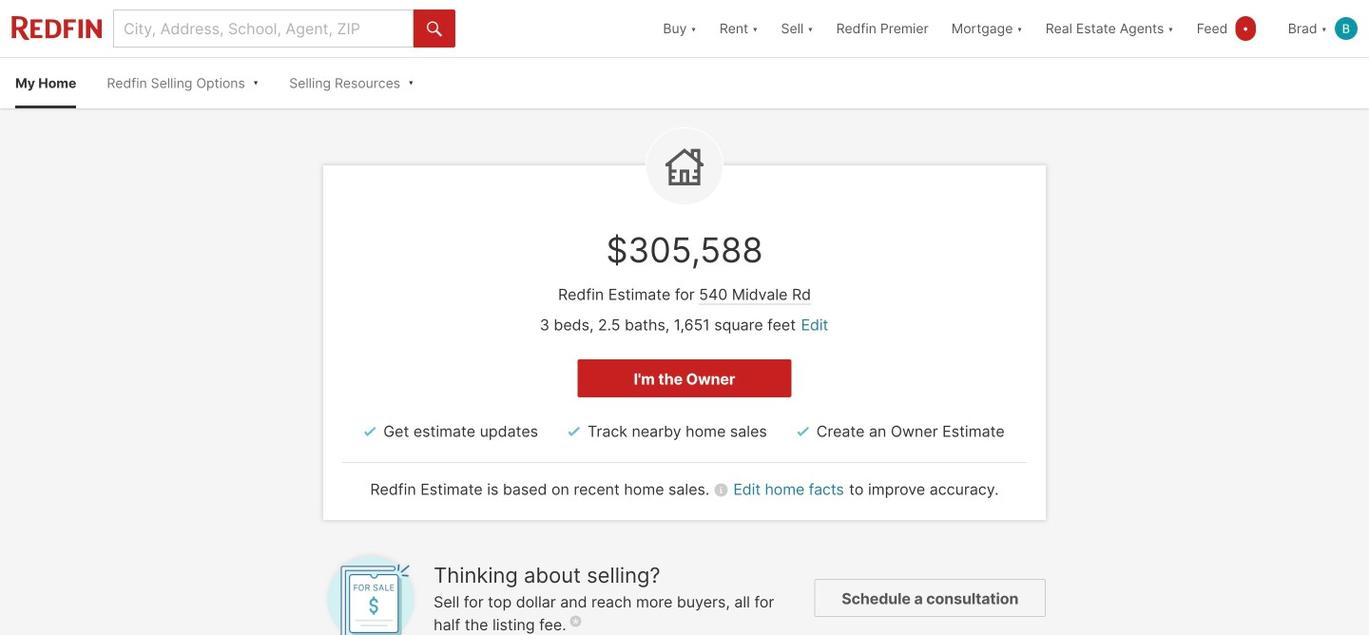 Task type: locate. For each thing, give the bounding box(es) containing it.
user photo image
[[1335, 17, 1358, 40]]

City, Address, School, Agent, ZIP search field
[[113, 10, 414, 48]]



Task type: describe. For each thing, give the bounding box(es) containing it.
submit search image
[[427, 22, 442, 37]]

disclaimer image
[[570, 616, 581, 627]]



Task type: vqa. For each thing, say whether or not it's contained in the screenshot.
User Photo
yes



